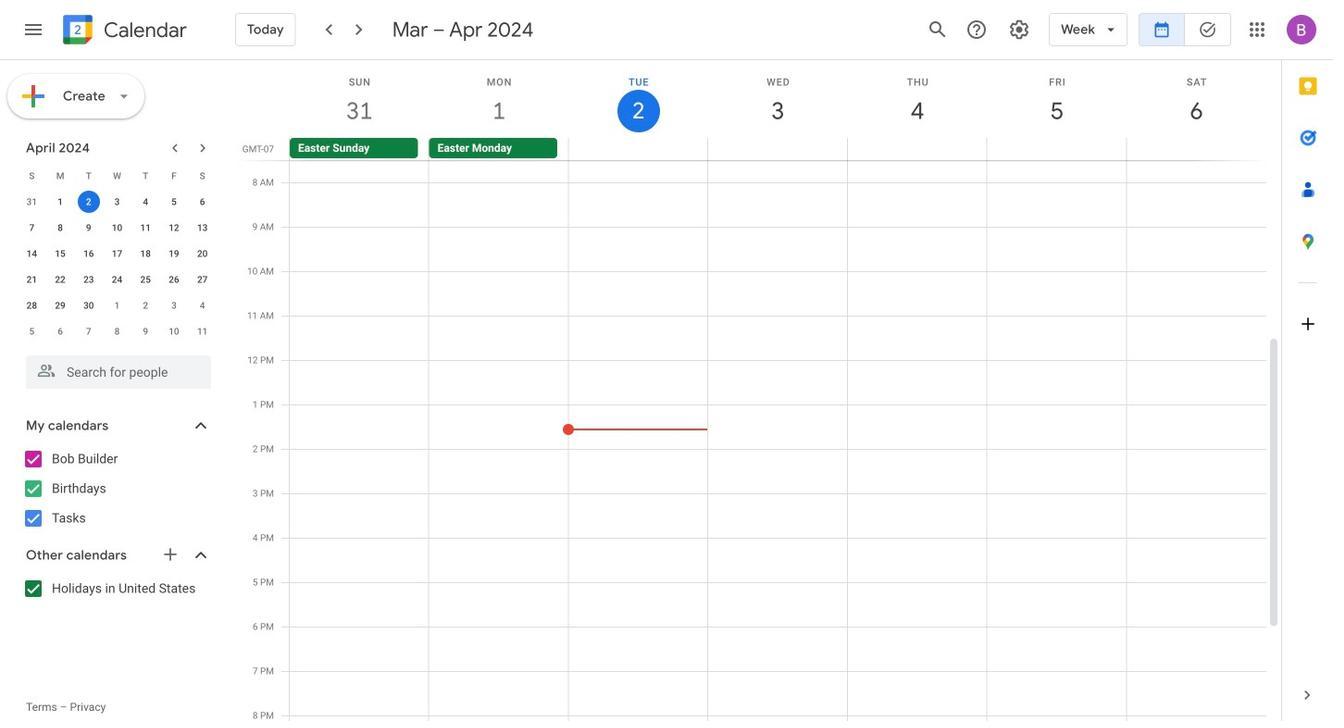 Task type: locate. For each thing, give the bounding box(es) containing it.
None search field
[[0, 348, 230, 389]]

14 element
[[21, 243, 43, 265]]

12 element
[[163, 217, 185, 239]]

19 element
[[163, 243, 185, 265]]

26 element
[[163, 268, 185, 291]]

11 element
[[134, 217, 157, 239]]

5 element
[[163, 191, 185, 213]]

24 element
[[106, 268, 128, 291]]

row group
[[18, 189, 217, 344]]

17 element
[[106, 243, 128, 265]]

heading inside calendar element
[[100, 19, 187, 41]]

main drawer image
[[22, 19, 44, 41]]

grid
[[237, 60, 1281, 721]]

27 element
[[191, 268, 214, 291]]

18 element
[[134, 243, 157, 265]]

may 7 element
[[78, 320, 100, 343]]

heading
[[100, 19, 187, 41]]

4 element
[[134, 191, 157, 213]]

cell
[[569, 138, 708, 160], [708, 138, 847, 160], [847, 138, 987, 160], [987, 138, 1126, 160], [1126, 138, 1266, 160], [74, 189, 103, 215]]

may 2 element
[[134, 294, 157, 317]]

15 element
[[49, 243, 71, 265]]

may 10 element
[[163, 320, 185, 343]]

8 element
[[49, 217, 71, 239]]

add other calendars image
[[161, 545, 180, 564]]

6 element
[[191, 191, 214, 213]]

tab list
[[1282, 60, 1333, 669]]

10 element
[[106, 217, 128, 239]]

march 31 element
[[21, 191, 43, 213]]

may 11 element
[[191, 320, 214, 343]]

13 element
[[191, 217, 214, 239]]

settings menu image
[[1008, 19, 1031, 41]]

row
[[281, 138, 1281, 160], [18, 163, 217, 189], [18, 189, 217, 215], [18, 215, 217, 241], [18, 241, 217, 267], [18, 267, 217, 293], [18, 293, 217, 318], [18, 318, 217, 344]]



Task type: describe. For each thing, give the bounding box(es) containing it.
25 element
[[134, 268, 157, 291]]

my calendars list
[[4, 444, 230, 533]]

2, today element
[[78, 191, 100, 213]]

april 2024 grid
[[18, 163, 217, 344]]

23 element
[[78, 268, 100, 291]]

support image
[[966, 19, 988, 41]]

may 6 element
[[49, 320, 71, 343]]

28 element
[[21, 294, 43, 317]]

may 8 element
[[106, 320, 128, 343]]

22 element
[[49, 268, 71, 291]]

3 element
[[106, 191, 128, 213]]

30 element
[[78, 294, 100, 317]]

16 element
[[78, 243, 100, 265]]

Search for people text field
[[37, 356, 200, 389]]

21 element
[[21, 268, 43, 291]]

cell inside april 2024 grid
[[74, 189, 103, 215]]

may 3 element
[[163, 294, 185, 317]]

may 5 element
[[21, 320, 43, 343]]

may 1 element
[[106, 294, 128, 317]]

1 element
[[49, 191, 71, 213]]

29 element
[[49, 294, 71, 317]]

7 element
[[21, 217, 43, 239]]

9 element
[[78, 217, 100, 239]]

20 element
[[191, 243, 214, 265]]

may 9 element
[[134, 320, 157, 343]]

calendar element
[[59, 11, 187, 52]]

may 4 element
[[191, 294, 214, 317]]



Task type: vqa. For each thing, say whether or not it's contained in the screenshot.
30 element
yes



